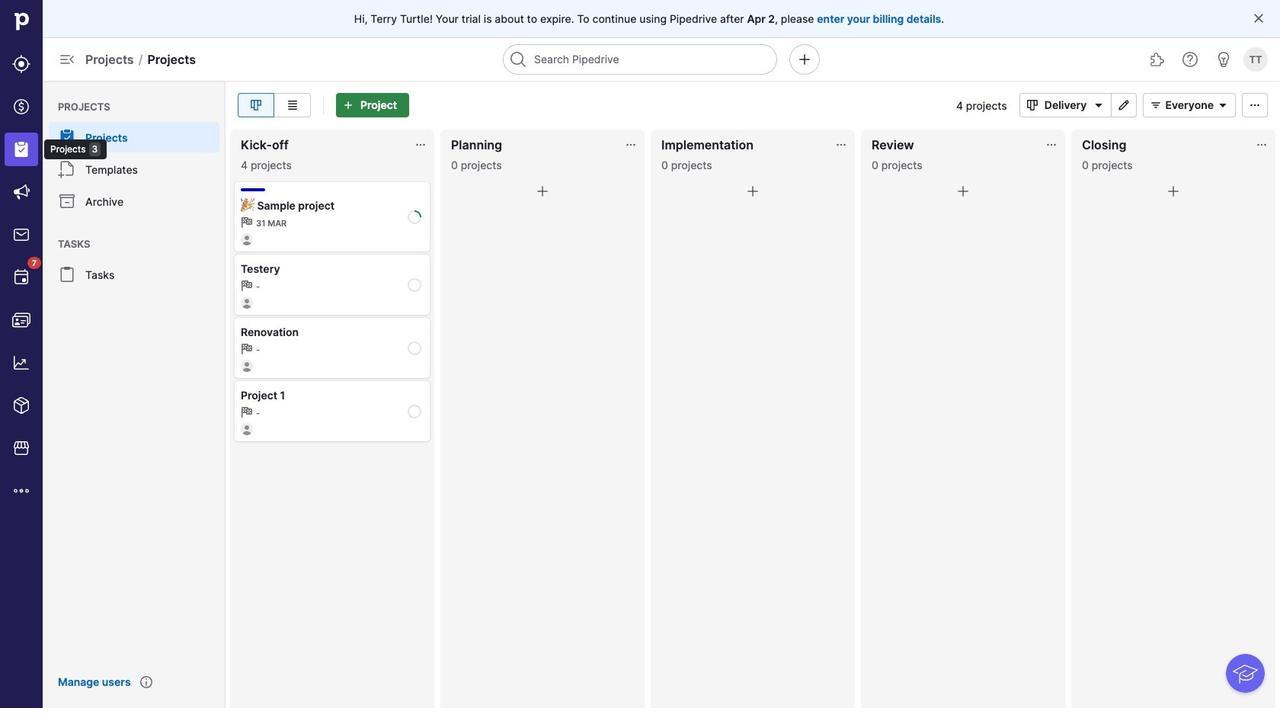 Task type: vqa. For each thing, say whether or not it's contained in the screenshot.
'Archive' Image
no



Task type: locate. For each thing, give the bounding box(es) containing it.
deals image
[[12, 98, 30, 116]]

1 vertical spatial color secondary image
[[241, 280, 253, 292]]

1 vertical spatial color undefined image
[[58, 160, 76, 178]]

products image
[[12, 396, 30, 415]]

sales inbox image
[[12, 226, 30, 244]]

3 color secondary image from the top
[[241, 343, 253, 355]]

color primary image
[[1253, 12, 1265, 24], [1024, 99, 1042, 111], [1090, 99, 1109, 111], [1148, 99, 1166, 111], [1214, 99, 1233, 111], [534, 182, 552, 200], [1165, 182, 1183, 200]]

1 vertical spatial color undefined image
[[58, 265, 76, 284]]

1 horizontal spatial color primary image
[[954, 182, 973, 200]]

color undefined image
[[58, 128, 76, 146], [58, 160, 76, 178], [12, 268, 30, 287]]

0 horizontal spatial color primary image
[[744, 182, 762, 200]]

leads image
[[12, 55, 30, 73]]

color secondary rgba image
[[415, 139, 427, 151], [625, 139, 637, 151], [1046, 139, 1058, 151], [1256, 139, 1268, 151]]

menu
[[0, 0, 107, 708], [43, 81, 226, 708]]

color undefined image
[[58, 192, 76, 210], [58, 265, 76, 284]]

0 vertical spatial color secondary image
[[241, 216, 253, 229]]

1 color secondary image from the top
[[241, 216, 253, 229]]

board image
[[247, 99, 265, 111]]

color primary image
[[1246, 99, 1265, 111], [744, 182, 762, 200], [954, 182, 973, 200]]

0 vertical spatial color undefined image
[[58, 192, 76, 210]]

color primary inverted image
[[339, 99, 357, 111]]

color secondary image
[[241, 216, 253, 229], [241, 280, 253, 292], [241, 343, 253, 355]]

2 color secondary rgba image from the left
[[625, 139, 637, 151]]

info image
[[140, 676, 152, 688]]

menu item
[[43, 122, 226, 152], [0, 128, 43, 171]]

2 vertical spatial color secondary image
[[241, 343, 253, 355]]

2 vertical spatial color undefined image
[[12, 268, 30, 287]]

Search Pipedrive field
[[503, 44, 777, 75]]

insights image
[[12, 354, 30, 372]]

0 vertical spatial color undefined image
[[58, 128, 76, 146]]

projects image
[[12, 140, 30, 159]]

menu toggle image
[[58, 50, 76, 69]]

color secondary rgba image
[[835, 139, 848, 151]]

2 color undefined image from the top
[[58, 265, 76, 284]]

knowledge center bot, also known as kc bot is an onboarding assistant that allows you to see the list of onboarding items in one place for quick and easy reference. this improves your in-app experience. image
[[1227, 654, 1265, 693]]



Task type: describe. For each thing, give the bounding box(es) containing it.
3 color secondary rgba image from the left
[[1046, 139, 1058, 151]]

color secondary image
[[241, 406, 253, 418]]

4 color secondary rgba image from the left
[[1256, 139, 1268, 151]]

contacts image
[[12, 311, 30, 329]]

campaigns image
[[12, 183, 30, 201]]

quick add image
[[796, 50, 814, 69]]

sales assistant image
[[1215, 50, 1233, 69]]

edit board image
[[1116, 99, 1134, 111]]

more image
[[12, 482, 30, 500]]

2 horizontal spatial color primary image
[[1246, 99, 1265, 111]]

home image
[[10, 10, 33, 33]]

quick help image
[[1181, 50, 1200, 69]]

marketplace image
[[12, 439, 30, 457]]

list image
[[283, 99, 301, 111]]

1 color undefined image from the top
[[58, 192, 76, 210]]

1 color secondary rgba image from the left
[[415, 139, 427, 151]]

2 color secondary image from the top
[[241, 280, 253, 292]]



